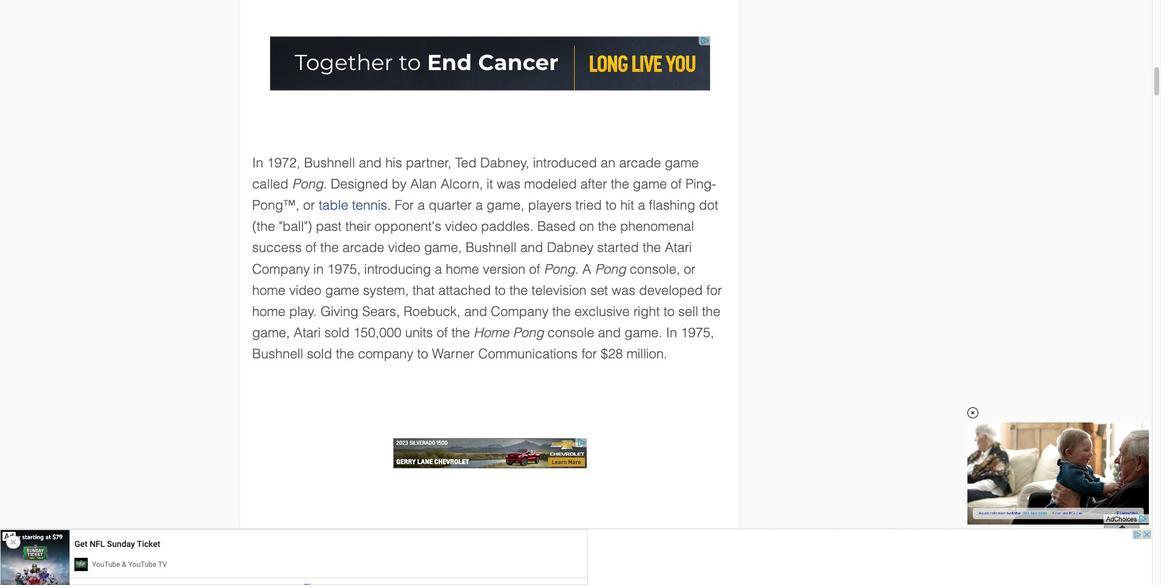 Task type: locate. For each thing, give the bounding box(es) containing it.
and up $28 on the bottom right of page
[[598, 326, 621, 341]]

1 vertical spatial pong
[[513, 326, 544, 341]]

1 vertical spatial or
[[684, 262, 696, 277]]

1 horizontal spatial or
[[684, 262, 696, 277]]

2 vertical spatial game
[[325, 283, 359, 298]]

giving
[[321, 304, 359, 319]]

pong.
[[292, 177, 327, 192], [544, 262, 579, 277]]

0 horizontal spatial for
[[582, 347, 597, 362]]

in inside in 1972, bushnell and his partner, ted dabney, introduced an arcade game called
[[252, 155, 263, 170]]

game, up paddles.
[[487, 198, 525, 213]]

0 horizontal spatial in
[[252, 155, 263, 170]]

pong. up table on the top left of page
[[292, 177, 327, 192]]

or left table on the top left of page
[[303, 198, 315, 213]]

the inside the designed by alan alcorn, it was modeled after the game of ping- pong™, or
[[611, 177, 629, 192]]

1975,
[[327, 262, 361, 277], [681, 326, 714, 341]]

company up the home pong
[[491, 304, 549, 319]]

the right "on"
[[598, 219, 617, 234]]

atari down phenomenal
[[665, 240, 692, 256]]

set
[[590, 283, 608, 298]]

bushnell down play.
[[252, 347, 303, 362]]

after
[[581, 177, 607, 192]]

and down paddles.
[[520, 240, 543, 256]]

and inside . for a quarter a game, players tried to hit a flashing dot (the "ball") past their opponent's video paddles. based on the phenomenal success of the arcade video game, bushnell and dabney started the atari company in 1975, introducing a home version of
[[520, 240, 543, 256]]

home
[[446, 262, 479, 277], [252, 283, 286, 298], [252, 304, 286, 319]]

in up the called
[[252, 155, 263, 170]]

based
[[537, 219, 576, 234]]

home pong
[[474, 326, 544, 341]]

1 horizontal spatial video
[[388, 240, 421, 256]]

1975, down sell
[[681, 326, 714, 341]]

0 vertical spatial sold
[[325, 326, 350, 341]]

and inside console and game. in 1975, bushnell sold the company to warner communications for $28 million.
[[598, 326, 621, 341]]

sold down the "giving"
[[325, 326, 350, 341]]

bushnell up designed
[[304, 155, 355, 170]]

0 horizontal spatial or
[[303, 198, 315, 213]]

system,
[[363, 283, 409, 298]]

console,
[[630, 262, 680, 277]]

by
[[392, 177, 407, 192]]

atari down play.
[[294, 326, 321, 341]]

or
[[303, 198, 315, 213], [684, 262, 696, 277]]

for inside console and game. in 1975, bushnell sold the company to warner communications for $28 million.
[[582, 347, 597, 362]]

1 vertical spatial bushnell
[[466, 240, 517, 256]]

game
[[665, 155, 699, 170], [633, 177, 667, 192], [325, 283, 359, 298]]

sold
[[325, 326, 350, 341], [307, 347, 332, 362]]

1 vertical spatial was
[[612, 283, 636, 298]]

sold inside console and game. in 1975, bushnell sold the company to warner communications for $28 million.
[[307, 347, 332, 362]]

1 vertical spatial arcade
[[343, 240, 385, 256]]

that
[[413, 283, 435, 298]]

and
[[359, 155, 382, 170], [520, 240, 543, 256], [464, 304, 487, 319], [598, 326, 621, 341]]

video down quarter
[[445, 219, 477, 234]]

video player application
[[968, 423, 1149, 526]]

2 horizontal spatial bushnell
[[466, 240, 517, 256]]

home left play.
[[252, 304, 286, 319]]

to down units
[[417, 347, 428, 362]]

company inside . for a quarter a game, players tried to hit a flashing dot (the "ball") past their opponent's video paddles. based on the phenomenal success of the arcade video game, bushnell and dabney started the atari company in 1975, introducing a home version of
[[252, 262, 310, 277]]

bushnell
[[304, 155, 355, 170], [466, 240, 517, 256], [252, 347, 303, 362]]

video
[[445, 219, 477, 234], [388, 240, 421, 256], [289, 283, 322, 298]]

players
[[528, 198, 572, 213]]

exclusive
[[575, 304, 630, 319]]

0 vertical spatial was
[[497, 177, 521, 192]]

ted
[[455, 155, 477, 170]]

1 vertical spatial pong.
[[544, 262, 579, 277]]

the right sell
[[702, 304, 721, 319]]

arcade inside in 1972, bushnell and his partner, ted dabney, introduced an arcade game called
[[619, 155, 661, 170]]

0 vertical spatial in
[[252, 155, 263, 170]]

started
[[597, 240, 639, 256]]

console, or home video game system, that attached to the television set was developed for home play. giving sears, roebuck, and company the exclusive right to sell the game, atari sold 150,000 units of the
[[252, 262, 722, 341]]

phenomenal
[[620, 219, 694, 234]]

sold down play.
[[307, 347, 332, 362]]

was right the it
[[497, 177, 521, 192]]

for left $28 on the bottom right of page
[[582, 347, 597, 362]]

designed by alan alcorn, it was modeled after the game of ping- pong™, or
[[252, 177, 717, 213]]

past
[[316, 219, 342, 234]]

opponent's
[[375, 219, 441, 234]]

the inside console and game. in 1975, bushnell sold the company to warner communications for $28 million.
[[336, 347, 354, 362]]

sell
[[679, 304, 699, 319]]

of
[[671, 177, 682, 192], [306, 240, 317, 256], [529, 262, 540, 277], [437, 326, 448, 341]]

0 horizontal spatial video
[[289, 283, 322, 298]]

0 vertical spatial 1975,
[[327, 262, 361, 277]]

pong down started
[[595, 262, 626, 277]]

game up ping-
[[665, 155, 699, 170]]

console and game. in 1975, bushnell sold the company to warner communications for $28 million.
[[252, 326, 714, 362]]

1 horizontal spatial in
[[666, 326, 677, 341]]

0 vertical spatial pong
[[595, 262, 626, 277]]

1 horizontal spatial for
[[707, 283, 722, 298]]

company inside console, or home video game system, that attached to the television set was developed for home play. giving sears, roebuck, and company the exclusive right to sell the game, atari sold 150,000 units of the
[[491, 304, 549, 319]]

was inside console, or home video game system, that attached to the television set was developed for home play. giving sears, roebuck, and company the exclusive right to sell the game, atari sold 150,000 units of the
[[612, 283, 636, 298]]

1 horizontal spatial company
[[491, 304, 549, 319]]

for inside console, or home video game system, that attached to the television set was developed for home play. giving sears, roebuck, and company the exclusive right to sell the game, atari sold 150,000 units of the
[[707, 283, 722, 298]]

and down attached
[[464, 304, 487, 319]]

company
[[252, 262, 310, 277], [491, 304, 549, 319]]

game up flashing
[[633, 177, 667, 192]]

to
[[606, 198, 617, 213], [495, 283, 506, 298], [664, 304, 675, 319], [417, 347, 428, 362]]

0 horizontal spatial arcade
[[343, 240, 385, 256]]

1 vertical spatial game,
[[424, 240, 462, 256]]

was
[[497, 177, 521, 192], [612, 283, 636, 298]]

2 vertical spatial game,
[[252, 326, 290, 341]]

bushnell up version
[[466, 240, 517, 256]]

advertisement region
[[758, 0, 939, 151], [270, 36, 710, 91], [393, 439, 587, 469], [0, 530, 1152, 586]]

2 vertical spatial bushnell
[[252, 347, 303, 362]]

arcade
[[619, 155, 661, 170], [343, 240, 385, 256]]

in 1972, bushnell and his partner, ted dabney, introduced an arcade game called
[[252, 155, 699, 192]]

game, down play.
[[252, 326, 290, 341]]

"ball")
[[279, 219, 312, 234]]

(the
[[252, 219, 275, 234]]

the up the console,
[[643, 240, 661, 256]]

1 vertical spatial sold
[[307, 347, 332, 362]]

flashing
[[649, 198, 695, 213]]

for right developed
[[707, 283, 722, 298]]

a
[[583, 262, 591, 277]]

1 vertical spatial game
[[633, 177, 667, 192]]

1 horizontal spatial 1975,
[[681, 326, 714, 341]]

for
[[707, 283, 722, 298], [582, 347, 597, 362]]

1 vertical spatial company
[[491, 304, 549, 319]]

0 horizontal spatial company
[[252, 262, 310, 277]]

1 horizontal spatial was
[[612, 283, 636, 298]]

0 vertical spatial atari
[[665, 240, 692, 256]]

the down the "150,000"
[[336, 347, 354, 362]]

0 horizontal spatial was
[[497, 177, 521, 192]]

designed
[[331, 177, 388, 192]]

1 horizontal spatial pong
[[595, 262, 626, 277]]

0 vertical spatial bushnell
[[304, 155, 355, 170]]

×
[[10, 536, 17, 550]]

television
[[532, 283, 587, 298]]

video up play.
[[289, 283, 322, 298]]

right
[[634, 304, 660, 319]]

atari
[[665, 240, 692, 256], [294, 326, 321, 341]]

a
[[418, 198, 425, 213], [476, 198, 483, 213], [638, 198, 645, 213], [435, 262, 442, 277]]

arcade down the their
[[343, 240, 385, 256]]

1 horizontal spatial pong.
[[544, 262, 579, 277]]

play.
[[289, 304, 317, 319]]

home up attached
[[446, 262, 479, 277]]

0 horizontal spatial game,
[[252, 326, 290, 341]]

0 vertical spatial pong.
[[292, 177, 327, 192]]

1 vertical spatial in
[[666, 326, 677, 341]]

dot
[[699, 198, 718, 213]]

or up developed
[[684, 262, 696, 277]]

the up hit on the top of the page
[[611, 177, 629, 192]]

in right game.
[[666, 326, 677, 341]]

0 horizontal spatial atari
[[294, 326, 321, 341]]

pong up the 'communications'
[[513, 326, 544, 341]]

0 horizontal spatial bushnell
[[252, 347, 303, 362]]

game up the "giving"
[[325, 283, 359, 298]]

game inside console, or home video game system, that attached to the television set was developed for home play. giving sears, roebuck, and company the exclusive right to sell the game, atari sold 150,000 units of the
[[325, 283, 359, 298]]

2 horizontal spatial video
[[445, 219, 477, 234]]

was right set at the right of page
[[612, 283, 636, 298]]

units
[[405, 326, 433, 341]]

their
[[345, 219, 371, 234]]

1975, right in
[[327, 262, 361, 277]]

the down past
[[320, 240, 339, 256]]

1 vertical spatial for
[[582, 347, 597, 362]]

pong. up television
[[544, 262, 579, 277]]

0 vertical spatial home
[[446, 262, 479, 277]]

1 vertical spatial 1975,
[[681, 326, 714, 341]]

in
[[252, 155, 263, 170], [666, 326, 677, 341]]

0 vertical spatial company
[[252, 262, 310, 277]]

of up flashing
[[671, 177, 682, 192]]

0 vertical spatial arcade
[[619, 155, 661, 170]]

to inside console and game. in 1975, bushnell sold the company to warner communications for $28 million.
[[417, 347, 428, 362]]

1 horizontal spatial arcade
[[619, 155, 661, 170]]

1 horizontal spatial bushnell
[[304, 155, 355, 170]]

0 horizontal spatial 1975,
[[327, 262, 361, 277]]

arcade inside . for a quarter a game, players tried to hit a flashing dot (the "ball") past their opponent's video paddles. based on the phenomenal success of the arcade video game, bushnell and dabney started the atari company in 1975, introducing a home version of
[[343, 240, 385, 256]]

hit
[[620, 198, 634, 213]]

of right units
[[437, 326, 448, 341]]

.
[[387, 198, 391, 213]]

game,
[[487, 198, 525, 213], [424, 240, 462, 256], [252, 326, 290, 341]]

1 vertical spatial atari
[[294, 326, 321, 341]]

success
[[252, 240, 302, 256]]

1 horizontal spatial atari
[[665, 240, 692, 256]]

the
[[611, 177, 629, 192], [598, 219, 617, 234], [320, 240, 339, 256], [643, 240, 661, 256], [510, 283, 528, 298], [552, 304, 571, 319], [702, 304, 721, 319], [452, 326, 470, 341], [336, 347, 354, 362]]

video down opponent's
[[388, 240, 421, 256]]

home down 'success'
[[252, 283, 286, 298]]

to left hit on the top of the page
[[606, 198, 617, 213]]

video inside console, or home video game system, that attached to the television set was developed for home play. giving sears, roebuck, and company the exclusive right to sell the game, atari sold 150,000 units of the
[[289, 283, 322, 298]]

0 horizontal spatial pong.
[[292, 177, 327, 192]]

2 vertical spatial video
[[289, 283, 322, 298]]

0 vertical spatial for
[[707, 283, 722, 298]]

and inside in 1972, bushnell and his partner, ted dabney, introduced an arcade game called
[[359, 155, 382, 170]]

2 horizontal spatial game,
[[487, 198, 525, 213]]

and left his
[[359, 155, 382, 170]]

arcade right an
[[619, 155, 661, 170]]

home
[[474, 326, 509, 341]]

company
[[358, 347, 414, 362]]

and inside console, or home video game system, that attached to the television set was developed for home play. giving sears, roebuck, and company the exclusive right to sell the game, atari sold 150,000 units of the
[[464, 304, 487, 319]]

table tennis link
[[319, 198, 387, 213]]

table tennis
[[319, 198, 387, 213]]

0 vertical spatial game,
[[487, 198, 525, 213]]

pong
[[595, 262, 626, 277], [513, 326, 544, 341]]

tried
[[576, 198, 602, 213]]

company down 'success'
[[252, 262, 310, 277]]

0 vertical spatial or
[[303, 198, 315, 213]]

0 vertical spatial game
[[665, 155, 699, 170]]

game, down opponent's
[[424, 240, 462, 256]]

game, inside console, or home video game system, that attached to the television set was developed for home play. giving sears, roebuck, and company the exclusive right to sell the game, atari sold 150,000 units of the
[[252, 326, 290, 341]]

roebuck,
[[404, 304, 461, 319]]



Task type: describe. For each thing, give the bounding box(es) containing it.
atari inside console, or home video game system, that attached to the television set was developed for home play. giving sears, roebuck, and company the exclusive right to sell the game, atari sold 150,000 units of the
[[294, 326, 321, 341]]

introduced
[[533, 155, 597, 170]]

alan
[[410, 177, 437, 192]]

1975, inside . for a quarter a game, players tried to hit a flashing dot (the "ball") past their opponent's video paddles. based on the phenomenal success of the arcade video game, bushnell and dabney started the atari company in 1975, introducing a home version of
[[327, 262, 361, 277]]

communications
[[478, 347, 578, 362]]

dabney,
[[480, 155, 530, 170]]

$28
[[601, 347, 623, 362]]

console
[[548, 326, 594, 341]]

warner
[[432, 347, 475, 362]]

quarter
[[429, 198, 472, 213]]

to inside . for a quarter a game, players tried to hit a flashing dot (the "ball") past their opponent's video paddles. based on the phenomenal success of the arcade video game, bushnell and dabney started the atari company in 1975, introducing a home version of
[[606, 198, 617, 213]]

of inside console, or home video game system, that attached to the television set was developed for home play. giving sears, roebuck, and company the exclusive right to sell the game, atari sold 150,000 units of the
[[437, 326, 448, 341]]

. for a quarter a game, players tried to hit a flashing dot (the "ball") past their opponent's video paddles. based on the phenomenal success of the arcade video game, bushnell and dabney started the atari company in 1975, introducing a home version of
[[252, 198, 718, 277]]

pong™,
[[252, 198, 300, 213]]

million.
[[627, 347, 668, 362]]

version
[[483, 262, 526, 277]]

table
[[319, 198, 348, 213]]

sold inside console, or home video game system, that attached to the television set was developed for home play. giving sears, roebuck, and company the exclusive right to sell the game, atari sold 150,000 units of the
[[325, 326, 350, 341]]

alcorn,
[[441, 177, 483, 192]]

a up attached
[[435, 262, 442, 277]]

sears,
[[362, 304, 400, 319]]

a down the "alcorn,"
[[476, 198, 483, 213]]

pong. for pong.
[[292, 177, 327, 192]]

atari inside . for a quarter a game, players tried to hit a flashing dot (the "ball") past their opponent's video paddles. based on the phenomenal success of the arcade video game, bushnell and dabney started the atari company in 1975, introducing a home version of
[[665, 240, 692, 256]]

introducing
[[364, 262, 431, 277]]

partner,
[[406, 155, 452, 170]]

in
[[314, 262, 324, 277]]

the down television
[[552, 304, 571, 319]]

home inside . for a quarter a game, players tried to hit a flashing dot (the "ball") past their opponent's video paddles. based on the phenomenal success of the arcade video game, bushnell and dabney started the atari company in 1975, introducing a home version of
[[446, 262, 479, 277]]

1 vertical spatial video
[[388, 240, 421, 256]]

2 vertical spatial home
[[252, 304, 286, 319]]

developed
[[639, 283, 703, 298]]

in inside console and game. in 1975, bushnell sold the company to warner communications for $28 million.
[[666, 326, 677, 341]]

was inside the designed by alan alcorn, it was modeled after the game of ping- pong™, or
[[497, 177, 521, 192]]

a right hit on the top of the page
[[638, 198, 645, 213]]

0 horizontal spatial pong
[[513, 326, 544, 341]]

pong. a pong
[[544, 262, 626, 277]]

it
[[487, 177, 493, 192]]

1 vertical spatial home
[[252, 283, 286, 298]]

the down version
[[510, 283, 528, 298]]

bushnell inside in 1972, bushnell and his partner, ted dabney, introduced an arcade game called
[[304, 155, 355, 170]]

1 horizontal spatial game,
[[424, 240, 462, 256]]

dabney
[[547, 240, 594, 256]]

150,000
[[353, 326, 402, 341]]

to left sell
[[664, 304, 675, 319]]

modeled
[[524, 177, 577, 192]]

tennis
[[352, 198, 387, 213]]

0 vertical spatial video
[[445, 219, 477, 234]]

paddles.
[[481, 219, 534, 234]]

bushnell inside . for a quarter a game, players tried to hit a flashing dot (the "ball") past their opponent's video paddles. based on the phenomenal success of the arcade video game, bushnell and dabney started the atari company in 1975, introducing a home version of
[[466, 240, 517, 256]]

of up in
[[306, 240, 317, 256]]

1972,
[[267, 155, 300, 170]]

for
[[395, 198, 414, 213]]

of inside the designed by alan alcorn, it was modeled after the game of ping- pong™, or
[[671, 177, 682, 192]]

or inside the designed by alan alcorn, it was modeled after the game of ping- pong™, or
[[303, 198, 315, 213]]

on
[[580, 219, 594, 234]]

ping-
[[686, 177, 717, 192]]

the up warner at the left bottom of page
[[452, 326, 470, 341]]

to down version
[[495, 283, 506, 298]]

bushnell inside console and game. in 1975, bushnell sold the company to warner communications for $28 million.
[[252, 347, 303, 362]]

or inside console, or home video game system, that attached to the television set was developed for home play. giving sears, roebuck, and company the exclusive right to sell the game, atari sold 150,000 units of the
[[684, 262, 696, 277]]

attached
[[438, 283, 491, 298]]

game.
[[625, 326, 663, 341]]

pong. for pong. a pong
[[544, 262, 579, 277]]

of right version
[[529, 262, 540, 277]]

called
[[252, 177, 289, 192]]

game inside the designed by alan alcorn, it was modeled after the game of ping- pong™, or
[[633, 177, 667, 192]]

1975, inside console and game. in 1975, bushnell sold the company to warner communications for $28 million.
[[681, 326, 714, 341]]

a right for
[[418, 198, 425, 213]]

game inside in 1972, bushnell and his partner, ted dabney, introduced an arcade game called
[[665, 155, 699, 170]]

an
[[601, 155, 616, 170]]

his
[[385, 155, 402, 170]]



Task type: vqa. For each thing, say whether or not it's contained in the screenshot.
"Carter" to the left
no



